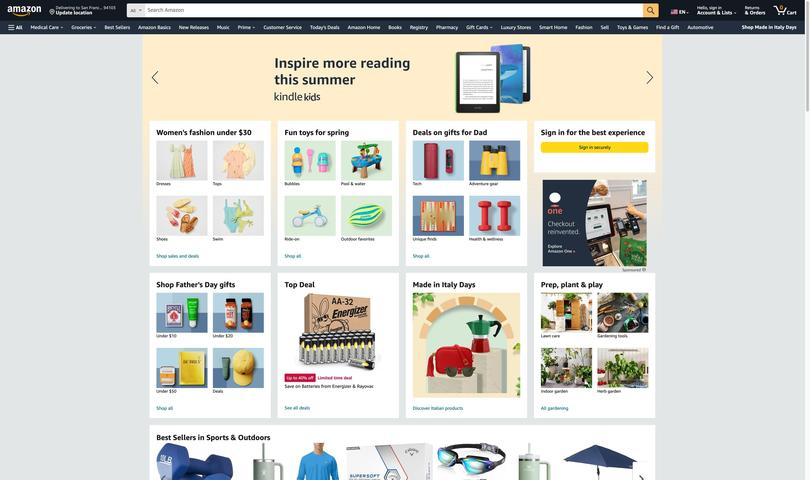 Task type: describe. For each thing, give the bounding box(es) containing it.
stanley quencher h2.0 flowstate stainless steel vacuum insulated tumbler with lid and straw for water, iced tea or coffee image
[[518, 444, 551, 481]]

inspire more reading this summer. kindle kids. image
[[0, 34, 408, 242]]

lawn care image
[[534, 293, 599, 333]]

under $20 image
[[206, 293, 271, 333]]

outdoor favorites image
[[334, 196, 399, 236]]

amazon image
[[8, 6, 41, 17]]

unique finds image
[[406, 196, 471, 236]]

indoor garden image
[[534, 349, 599, 389]]

adventure gear image
[[463, 141, 527, 181]]

ride on image
[[278, 196, 342, 236]]

amazon pharmacy: your medication, delivered image
[[408, 34, 810, 242]]

sport-brella versa-brella spf 50+ adjustable umbrella with universal clamp image
[[563, 445, 657, 481]]

gardening tools image
[[591, 293, 655, 333]]

swim image
[[206, 196, 271, 236]]

dresses image
[[150, 141, 214, 181]]

save on batteries from energizer & rayovac image
[[295, 293, 382, 373]]

roadbox mens upf 50+ uv sun protection shirts outdoor long sleeve spf rash guard for fishing hiking swimming running image
[[296, 444, 339, 481]]

made in italy days image
[[401, 293, 532, 399]]

carousel previous slide image
[[161, 476, 166, 481]]

carousel next slide image
[[639, 476, 644, 481]]



Task type: locate. For each thing, give the bounding box(es) containing it.
main content
[[0, 34, 810, 481]]

tech image
[[406, 141, 471, 181]]

None search field
[[127, 3, 659, 18]]

none search field inside navigation navigation
[[127, 3, 659, 18]]

navigation navigation
[[0, 0, 805, 34]]

shoes image
[[150, 196, 214, 236]]

callaway golf supersoft 2023 golf balls image
[[346, 444, 433, 481]]

Search Amazon text field
[[145, 4, 643, 17]]

none submit inside navigation navigation
[[643, 3, 659, 17]]

tops image
[[206, 141, 271, 181]]

herb garden image
[[591, 349, 655, 389]]

list
[[156, 444, 810, 481]]

aegend swim goggles, 2 pack swimming goggles no leaking adult men women youth image
[[436, 444, 506, 481]]

hydro flask all around travel tumbler image
[[244, 444, 284, 481]]

None submit
[[643, 3, 659, 17]]

amazon basics neoprene coated hexagon workout dumbbell hand weight image
[[156, 444, 235, 481]]

deals image
[[206, 349, 271, 389]]

pool & water image
[[334, 141, 399, 181]]

under $50 image
[[150, 349, 214, 389]]

bubbles image
[[278, 141, 342, 181]]

under $10 image
[[150, 293, 214, 333]]

health & wellness image
[[463, 196, 527, 236]]



Task type: vqa. For each thing, say whether or not it's contained in the screenshot.
Neutrogena Cleansing Fragrance Free Makeup Remover Face Wipes, Cleansing Facial Towelettes for Waterproof Makeup,... IMAGE
no



